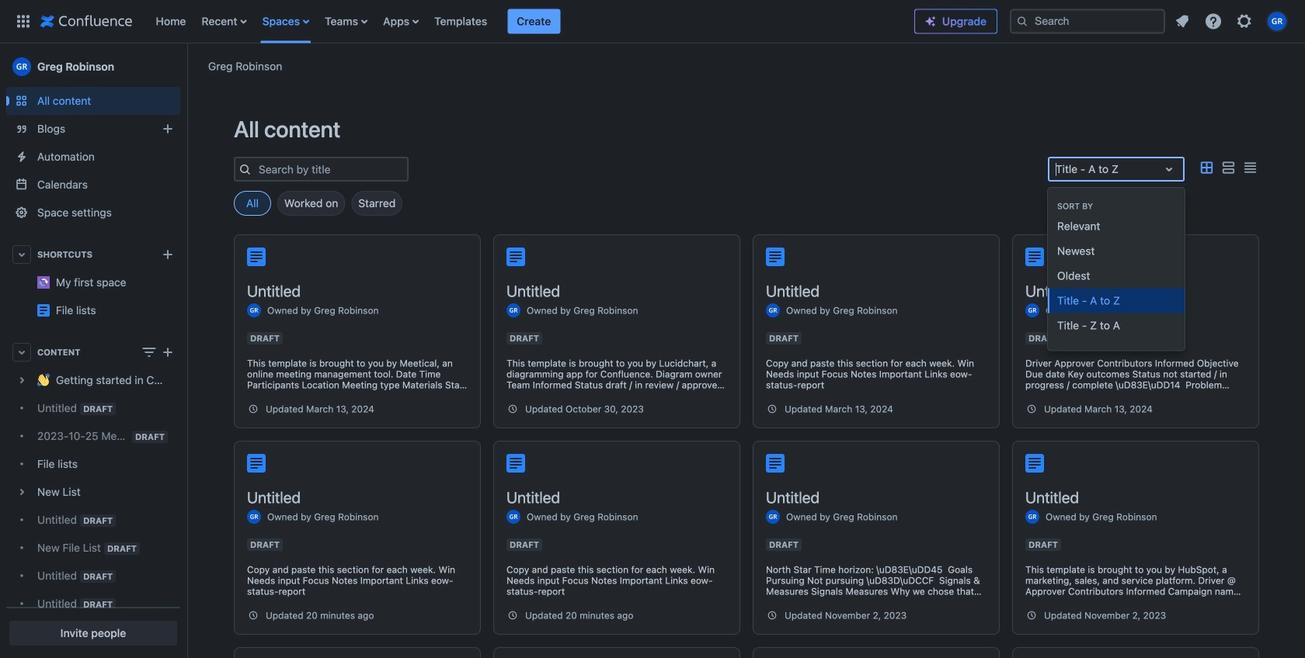 Task type: vqa. For each thing, say whether or not it's contained in the screenshot.
Template for Template - Meeting notes
no



Task type: locate. For each thing, give the bounding box(es) containing it.
1 horizontal spatial list
[[1168, 7, 1296, 35]]

tree
[[6, 367, 180, 659]]

0 horizontal spatial page image
[[247, 454, 266, 473]]

1 vertical spatial page image
[[247, 454, 266, 473]]

create a page image
[[158, 343, 177, 362]]

None text field
[[1056, 162, 1059, 177]]

confluence image
[[40, 12, 132, 31], [40, 12, 132, 31]]

open image
[[1160, 160, 1179, 179]]

search image
[[1016, 15, 1029, 28]]

tree inside space element
[[6, 367, 180, 659]]

create a blog image
[[158, 120, 177, 138]]

premium image
[[924, 15, 937, 28]]

compact list image
[[1241, 159, 1259, 177]]

0 vertical spatial page image
[[766, 248, 785, 266]]

None search field
[[1010, 9, 1165, 34]]

settings icon image
[[1235, 12, 1254, 31]]

space element
[[0, 44, 186, 659]]

list
[[148, 0, 914, 43], [1168, 7, 1296, 35]]

list item
[[507, 9, 560, 34]]

global element
[[9, 0, 914, 43]]

file lists image
[[37, 305, 50, 317]]

banner
[[0, 0, 1305, 44]]

page image
[[247, 248, 266, 266], [507, 248, 525, 266], [1025, 248, 1044, 266], [507, 454, 525, 473], [766, 454, 785, 473], [1025, 454, 1044, 473]]

profile picture image
[[247, 304, 261, 318], [507, 304, 521, 318], [766, 304, 780, 318], [1025, 304, 1039, 318], [247, 510, 261, 524], [507, 510, 521, 524], [766, 510, 780, 524], [1025, 510, 1039, 524]]

1 horizontal spatial page image
[[766, 248, 785, 266]]

list item inside the global element
[[507, 9, 560, 34]]

page image
[[766, 248, 785, 266], [247, 454, 266, 473]]

list image
[[1219, 159, 1238, 177]]

0 horizontal spatial list
[[148, 0, 914, 43]]



Task type: describe. For each thing, give the bounding box(es) containing it.
change view image
[[140, 343, 158, 362]]

collapse sidebar image
[[169, 51, 204, 82]]

notification icon image
[[1173, 12, 1192, 31]]

cards image
[[1197, 159, 1216, 177]]

Search field
[[1010, 9, 1165, 34]]

Search by title field
[[254, 158, 407, 180]]

list for appswitcher icon
[[148, 0, 914, 43]]

add shortcut image
[[158, 245, 177, 264]]

help icon image
[[1204, 12, 1223, 31]]

appswitcher icon image
[[14, 12, 33, 31]]

list for premium image
[[1168, 7, 1296, 35]]



